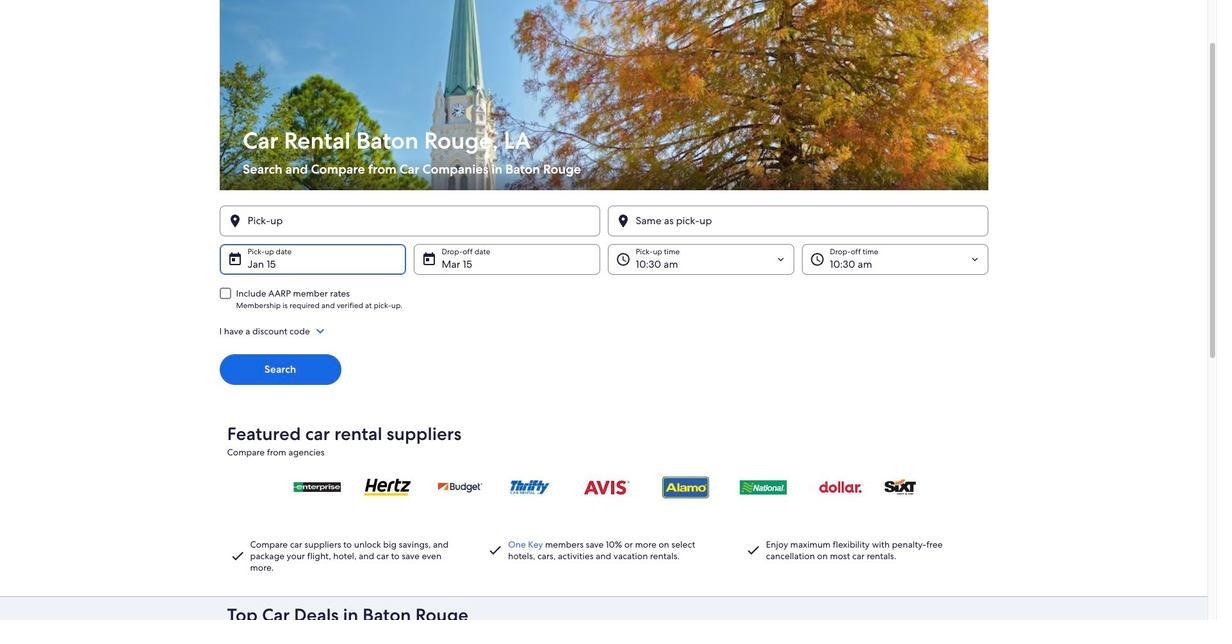 Task type: locate. For each thing, give the bounding box(es) containing it.
car suppliers logo image
[[227, 463, 981, 510]]



Task type: vqa. For each thing, say whether or not it's contained in the screenshot.
Breadcrumbs region
yes



Task type: describe. For each thing, give the bounding box(es) containing it.
breadcrumbs region
[[0, 0, 1208, 597]]



